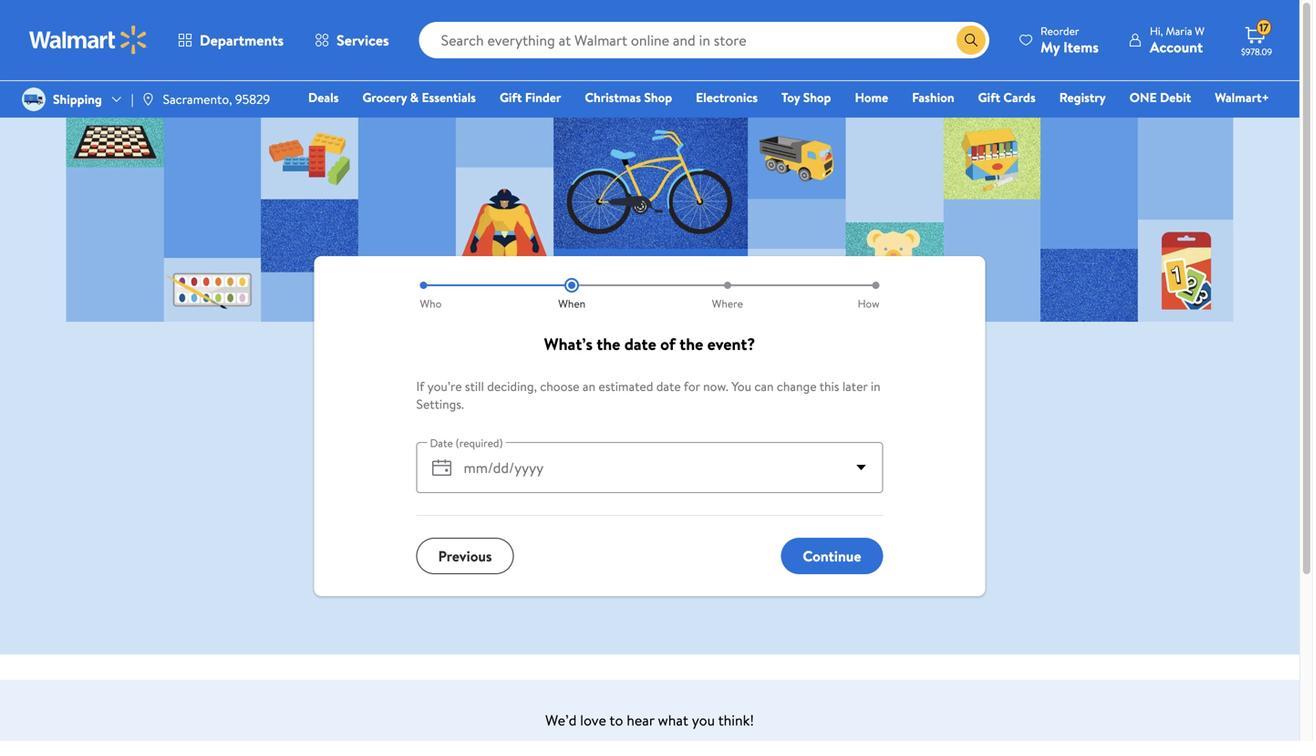 Task type: locate. For each thing, give the bounding box(es) containing it.
deals link
[[300, 88, 347, 107]]

shop right "toy"
[[803, 88, 831, 106]]

date (required)
[[430, 436, 503, 451]]

continue
[[803, 546, 862, 566]]

reorder
[[1041, 23, 1080, 39]]

an
[[583, 378, 596, 395]]

0 horizontal spatial shop
[[644, 88, 672, 106]]

walmart image
[[29, 26, 148, 55]]

fashion
[[912, 88, 955, 106]]

gift inside the "gift cards" link
[[978, 88, 1001, 106]]

shop for toy shop
[[803, 88, 831, 106]]

0 horizontal spatial the
[[597, 333, 621, 356]]

1 vertical spatial date
[[657, 378, 681, 395]]

date left for
[[657, 378, 681, 395]]

what's the date of the event?
[[544, 333, 756, 356]]

hi,
[[1150, 23, 1164, 39]]

0 horizontal spatial gift
[[500, 88, 522, 106]]

 image left shipping
[[22, 88, 46, 111]]

$978.09
[[1242, 46, 1273, 58]]

list
[[416, 278, 883, 312]]

departments
[[200, 30, 284, 50]]

1 horizontal spatial  image
[[141, 92, 156, 107]]

of
[[661, 333, 676, 356]]

to
[[610, 711, 623, 731]]

how
[[858, 296, 880, 312]]

reorder my items
[[1041, 23, 1099, 57]]

w
[[1195, 23, 1205, 39]]

deals
[[308, 88, 339, 106]]

search icon image
[[964, 33, 979, 47]]

2 gift from the left
[[978, 88, 1001, 106]]

walmart+ link
[[1207, 88, 1278, 107]]

0 horizontal spatial  image
[[22, 88, 46, 111]]

gift finder
[[500, 88, 561, 106]]

1 horizontal spatial the
[[680, 333, 704, 356]]

when
[[558, 296, 586, 312]]

previous button
[[416, 538, 514, 575]]

1 horizontal spatial gift
[[978, 88, 1001, 106]]

registry
[[1060, 88, 1106, 106]]

when list item
[[494, 278, 650, 312]]

estimated
[[599, 378, 654, 395]]

my
[[1041, 37, 1060, 57]]

Walmart Site-Wide search field
[[419, 22, 990, 58]]

grocery
[[363, 88, 407, 106]]

still
[[465, 378, 484, 395]]

gift inside gift finder link
[[500, 88, 522, 106]]

expand date picker image
[[851, 457, 873, 479]]

electronics
[[696, 88, 758, 106]]

gift
[[500, 88, 522, 106], [978, 88, 1001, 106]]

grocery & essentials link
[[354, 88, 484, 107]]

what
[[658, 711, 689, 731]]

what's
[[544, 333, 593, 356]]

1 horizontal spatial shop
[[803, 88, 831, 106]]

gift left finder
[[500, 88, 522, 106]]

the
[[597, 333, 621, 356], [680, 333, 704, 356]]

17
[[1260, 20, 1269, 35]]

love
[[580, 711, 606, 731]]

christmas
[[585, 88, 641, 106]]

the right of
[[680, 333, 704, 356]]

 image for sacramento, 95829
[[141, 92, 156, 107]]

who list item
[[416, 278, 494, 312]]

account
[[1150, 37, 1203, 57]]

1 shop from the left
[[644, 88, 672, 106]]

 image right the | on the top left of page
[[141, 92, 156, 107]]

this
[[820, 378, 840, 395]]

date
[[625, 333, 657, 356], [657, 378, 681, 395]]

you
[[732, 378, 752, 395]]

departments button
[[162, 18, 299, 62]]

Search search field
[[419, 22, 990, 58]]

you
[[692, 711, 715, 731]]

2 the from the left
[[680, 333, 704, 356]]

shop
[[644, 88, 672, 106], [803, 88, 831, 106]]

 image
[[22, 88, 46, 111], [141, 92, 156, 107]]

home
[[855, 88, 889, 106]]

previous
[[438, 546, 492, 566]]

where list item
[[650, 278, 806, 312]]

fashion link
[[904, 88, 963, 107]]

christmas shop link
[[577, 88, 681, 107]]

date left of
[[625, 333, 657, 356]]

shop for christmas shop
[[644, 88, 672, 106]]

shipping
[[53, 90, 102, 108]]

gift left cards
[[978, 88, 1001, 106]]

the right what's
[[597, 333, 621, 356]]

change
[[777, 378, 817, 395]]

think!
[[718, 711, 754, 731]]

debit
[[1160, 88, 1192, 106]]

registry link
[[1052, 88, 1114, 107]]

maria
[[1166, 23, 1193, 39]]

2 shop from the left
[[803, 88, 831, 106]]

we'd
[[546, 711, 577, 731]]

1 gift from the left
[[500, 88, 522, 106]]

shop right christmas
[[644, 88, 672, 106]]



Task type: describe. For each thing, give the bounding box(es) containing it.
gift for gift cards
[[978, 88, 1001, 106]]

deciding,
[[487, 378, 537, 395]]

0 vertical spatial date
[[625, 333, 657, 356]]

services button
[[299, 18, 405, 62]]

later
[[843, 378, 868, 395]]

items
[[1064, 37, 1099, 57]]

how list item
[[806, 278, 883, 312]]

you're
[[428, 378, 462, 395]]

we'd love to hear what you think!
[[546, 711, 754, 731]]

toy shop
[[782, 88, 831, 106]]

grocery & essentials
[[363, 88, 476, 106]]

finder
[[525, 88, 561, 106]]

for
[[684, 378, 700, 395]]

sacramento,
[[163, 90, 232, 108]]

gift finder link
[[492, 88, 570, 107]]

toy
[[782, 88, 800, 106]]

gift cards link
[[970, 88, 1044, 107]]

now.
[[703, 378, 729, 395]]

date
[[430, 436, 453, 451]]

event?
[[708, 333, 756, 356]]

services
[[337, 30, 389, 50]]

sacramento, 95829
[[163, 90, 270, 108]]

Date (required) text field
[[457, 442, 847, 494]]

if you're still deciding, choose an estimated date for now. you can change this later in settings.
[[416, 378, 881, 413]]

toy shop link
[[774, 88, 840, 107]]

list containing who
[[416, 278, 883, 312]]

hear
[[627, 711, 655, 731]]

essentials
[[422, 88, 476, 106]]

95829
[[235, 90, 270, 108]]

one debit link
[[1122, 88, 1200, 107]]

gift for gift finder
[[500, 88, 522, 106]]

|
[[131, 90, 134, 108]]

electronics link
[[688, 88, 766, 107]]

&
[[410, 88, 419, 106]]

home link
[[847, 88, 897, 107]]

cards
[[1004, 88, 1036, 106]]

gift cards
[[978, 88, 1036, 106]]

hi, maria w account
[[1150, 23, 1205, 57]]

in
[[871, 378, 881, 395]]

settings.
[[416, 395, 464, 413]]

 image for shipping
[[22, 88, 46, 111]]

(required)
[[456, 436, 503, 451]]

christmas shop
[[585, 88, 672, 106]]

one debit
[[1130, 88, 1192, 106]]

one
[[1130, 88, 1157, 106]]

date inside if you're still deciding, choose an estimated date for now. you can change this later in settings.
[[657, 378, 681, 395]]

who
[[420, 296, 442, 312]]

choose
[[540, 378, 580, 395]]

continue button
[[781, 538, 883, 575]]

where
[[712, 296, 743, 312]]

walmart+
[[1215, 88, 1270, 106]]

if
[[416, 378, 425, 395]]

can
[[755, 378, 774, 395]]

1 the from the left
[[597, 333, 621, 356]]



Task type: vqa. For each thing, say whether or not it's contained in the screenshot.
number at left bottom
no



